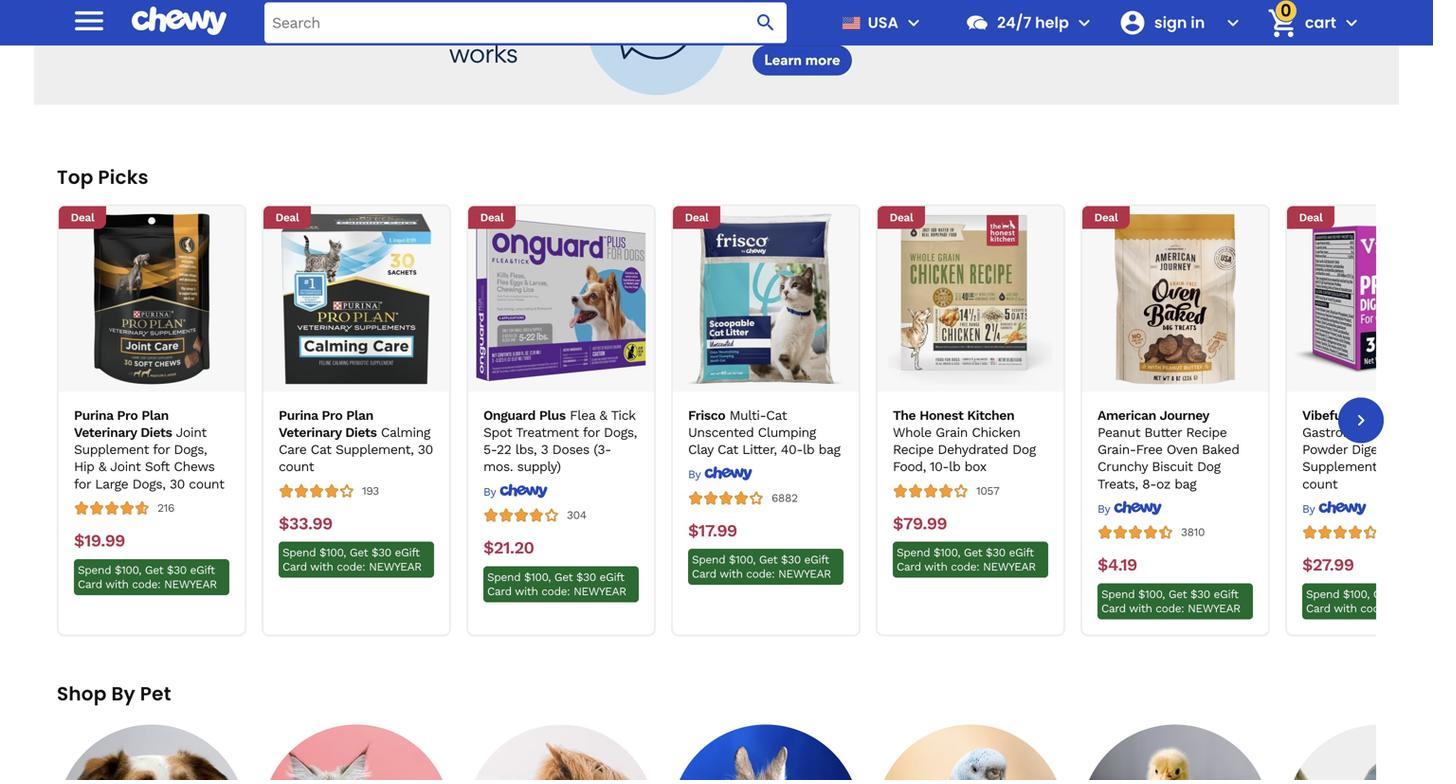 Task type: describe. For each thing, give the bounding box(es) containing it.
the honest kitchen whole grain chicken recipe dehydrated dog food, 10-lb box image
[[886, 214, 1056, 385]]

supply)
[[517, 459, 561, 475]]

by for $4.19
[[1098, 502, 1110, 516]]

10-
[[930, 459, 949, 475]]

193
[[362, 484, 379, 498]]

6882
[[772, 491, 798, 505]]

24/7 help
[[998, 12, 1070, 33]]

chewy image for $21.20
[[500, 483, 548, 499]]

3810
[[1182, 526, 1205, 539]]

spend $100, get $30 egift card with code: newyear for $21.20
[[487, 571, 627, 598]]

$100, for $79.99
[[934, 546, 961, 560]]

$17.99 text field
[[688, 521, 737, 542]]

chews
[[174, 459, 215, 475]]

3
[[541, 442, 548, 458]]

40-
[[781, 442, 803, 458]]

picks
[[98, 164, 149, 191]]

5-
[[484, 442, 497, 458]]

diets for $19.99
[[141, 425, 172, 441]]

egift for $19.99
[[190, 564, 215, 577]]

pro for $19.99
[[117, 408, 138, 423]]

top picks
[[57, 164, 149, 191]]

lb inside multi-cat unscented clumping clay cat litter, 40-lb bag
[[803, 442, 815, 458]]

by left pet
[[111, 681, 135, 707]]

learn more about autoship image
[[34, 0, 1400, 105]]

with for $17.99
[[720, 568, 743, 581]]

deal for $33.99
[[276, 211, 299, 224]]

$30 for $33.99
[[372, 546, 391, 560]]

code: for $79.99
[[951, 561, 980, 574]]

chewy image for $27.99
[[1319, 501, 1367, 516]]

chewy support image
[[965, 10, 990, 35]]

usa
[[868, 12, 899, 33]]

count inside joint supplement for dogs, hip & joint soft chews for large dogs, 30 count
[[189, 476, 224, 492]]

sign
[[1155, 12, 1188, 33]]

$100, for $33.99
[[320, 546, 346, 560]]

with for $19.99
[[106, 578, 129, 591]]

get for $79.99
[[964, 546, 983, 560]]

treatment
[[516, 425, 579, 441]]

onguard plus
[[484, 408, 566, 423]]

$21.20
[[484, 538, 534, 558]]

joint supplement for dogs, hip & joint soft chews for large dogs, 30 count
[[74, 425, 224, 492]]

probiotic gastrointestinal sup
[[1303, 408, 1434, 492]]

purina for $33.99
[[279, 408, 318, 423]]

veterinary for $33.99
[[279, 425, 342, 441]]

spend $100, get $30 egift card with code: newyear for $4.19
[[1102, 588, 1241, 615]]

american journey peanut butter recipe grain-free oven baked crunchy biscuit dog treats, 8-oz bag
[[1098, 408, 1240, 492]]

sign in link
[[1111, 0, 1218, 46]]

with for $4.19
[[1130, 602, 1153, 615]]

shop
[[57, 681, 107, 707]]

with for $79.99
[[925, 561, 948, 574]]

help
[[1036, 12, 1070, 33]]

dog inside the honest kitchen whole grain chicken recipe dehydrated dog food, 10-lb box
[[1013, 442, 1036, 458]]

supplement
[[74, 442, 149, 458]]

spend $100, get $30 egift card with code: newyear for $19.99
[[78, 564, 217, 591]]

hip
[[74, 459, 94, 475]]

egift for $4.19
[[1214, 588, 1239, 601]]

sign in
[[1155, 12, 1206, 33]]

whole
[[893, 425, 932, 441]]

1 horizontal spatial for
[[153, 442, 170, 458]]

get for $19.99
[[145, 564, 163, 577]]

get for $33.99
[[350, 546, 368, 560]]

by for $21.20
[[484, 485, 496, 499]]

8-
[[1143, 476, 1157, 492]]

care
[[279, 442, 307, 458]]

onguard
[[484, 408, 536, 423]]

spot
[[484, 425, 512, 441]]

biscuit
[[1152, 459, 1194, 475]]

dehydrated
[[938, 442, 1009, 458]]

honest
[[920, 408, 964, 423]]

$100, for $4.19
[[1139, 588, 1166, 601]]

deal for $17.99
[[685, 211, 709, 224]]

tick
[[611, 408, 636, 423]]

$100, for $19.99
[[115, 564, 141, 577]]

$33.99
[[279, 514, 333, 534]]

$27.99
[[1303, 555, 1355, 575]]

large
[[95, 476, 128, 492]]

& inside 'flea & tick spot treatment for dogs, 5-22 lbs, 3 doses (3- mos. supply)'
[[600, 408, 608, 423]]

$79.99 text field
[[893, 514, 947, 535]]

calming care cat supplement, 30 count
[[279, 425, 433, 475]]

$4.19 text field
[[1098, 555, 1138, 576]]

egift for $21.20
[[600, 571, 625, 584]]

egift for $17.99
[[805, 554, 829, 567]]

egift for $79.99
[[1010, 546, 1034, 560]]

the honest kitchen whole grain chicken recipe dehydrated dog food, 10-lb box
[[893, 408, 1036, 475]]

mos.
[[484, 459, 513, 475]]

butter
[[1145, 425, 1183, 441]]

purina pro plan veterinary diets for $33.99
[[279, 408, 377, 441]]

calming
[[381, 425, 430, 441]]

deal for $27.99
[[1300, 211, 1323, 224]]

$17.99
[[688, 521, 737, 541]]

soft
[[145, 459, 170, 475]]

oz
[[1157, 476, 1171, 492]]

flea & tick spot treatment for dogs, 5-22 lbs, 3 doses (3- mos. supply)
[[484, 408, 637, 475]]

cart menu image
[[1341, 11, 1364, 34]]

0 horizontal spatial for
[[74, 476, 91, 492]]

get for $17.99
[[759, 554, 778, 567]]

code: for $21.20
[[542, 585, 570, 598]]

usa button
[[834, 0, 926, 46]]

1 vertical spatial list
[[53, 721, 1434, 780]]

purina pro plan veterinary diets calming care cat supplement, 30 count image
[[271, 214, 442, 385]]

shop by pet
[[57, 681, 171, 707]]

& inside joint supplement for dogs, hip & joint soft chews for large dogs, 30 count
[[98, 459, 106, 475]]

newyear for $19.99
[[164, 578, 217, 591]]

$30 for $21.20
[[577, 571, 596, 584]]

pet
[[140, 681, 171, 707]]

crunchy
[[1098, 459, 1148, 475]]

card for $17.99
[[692, 568, 717, 581]]

spend $100, get $30 egift card with code: newyear for $79.99
[[897, 546, 1036, 574]]

spend for $17.99
[[692, 554, 726, 567]]

24/7 help link
[[958, 0, 1070, 46]]

spend for $21.20
[[487, 571, 521, 584]]

(3-
[[594, 442, 612, 458]]

free
[[1137, 442, 1163, 458]]

supplement,
[[336, 442, 414, 458]]

spend for $79.99
[[897, 546, 931, 560]]



Task type: locate. For each thing, give the bounding box(es) containing it.
by for $27.99
[[1303, 502, 1315, 516]]

code: down "1057"
[[951, 561, 980, 574]]

cart
[[1306, 12, 1337, 33]]

with down $33.99 text field
[[310, 561, 333, 574]]

spend $100, get $30 egift card with code: newyear down $17.99 text field
[[692, 554, 831, 581]]

0 vertical spatial count
[[279, 459, 314, 475]]

1 horizontal spatial menu image
[[903, 11, 926, 34]]

1 horizontal spatial purina
[[279, 408, 318, 423]]

card down $4.19 text box
[[1102, 602, 1126, 615]]

dogs, down soft
[[132, 476, 166, 492]]

0 horizontal spatial recipe
[[893, 442, 934, 458]]

veterinary
[[74, 425, 137, 441], [279, 425, 342, 441]]

diets
[[141, 425, 172, 441], [345, 425, 377, 441]]

with for $21.20
[[515, 585, 538, 598]]

for down flea
[[583, 425, 600, 441]]

newyear down the 6882
[[779, 568, 831, 581]]

list
[[57, 204, 1434, 637], [53, 721, 1434, 780]]

code: for $19.99
[[132, 578, 161, 591]]

items image
[[1266, 6, 1300, 40]]

1 horizontal spatial diets
[[345, 425, 377, 441]]

grain-
[[1098, 442, 1137, 458]]

0 vertical spatial list
[[57, 204, 1434, 637]]

dog
[[1013, 442, 1036, 458], [1198, 459, 1221, 475]]

$30
[[372, 546, 391, 560], [986, 546, 1006, 560], [781, 554, 801, 567], [167, 564, 187, 577], [577, 571, 596, 584], [1191, 588, 1211, 601]]

with for $33.99
[[310, 561, 333, 574]]

0 vertical spatial recipe
[[1187, 425, 1227, 441]]

bag down "biscuit"
[[1175, 476, 1197, 492]]

newyear down "1057"
[[983, 561, 1036, 574]]

&
[[600, 408, 608, 423], [98, 459, 106, 475]]

food,
[[893, 459, 926, 475]]

spend $100, get $30 egift card with code: newyear for $17.99
[[692, 554, 831, 581]]

1 horizontal spatial recipe
[[1187, 425, 1227, 441]]

with down $17.99 text field
[[720, 568, 743, 581]]

30
[[418, 442, 433, 458], [170, 476, 185, 492]]

0 horizontal spatial purina pro plan veterinary diets
[[74, 408, 172, 441]]

0 horizontal spatial lb
[[803, 442, 815, 458]]

7 deal from the left
[[1300, 211, 1323, 224]]

count
[[279, 459, 314, 475], [189, 476, 224, 492]]

for inside 'flea & tick spot treatment for dogs, 5-22 lbs, 3 doses (3- mos. supply)'
[[583, 425, 600, 441]]

code: for $4.19
[[1156, 602, 1185, 615]]

newyear for $4.19
[[1188, 602, 1241, 615]]

1 horizontal spatial &
[[600, 408, 608, 423]]

1 horizontal spatial plan
[[346, 408, 373, 423]]

card down $21.20 "text box"
[[487, 585, 512, 598]]

0 horizontal spatial 30
[[170, 476, 185, 492]]

1 purina pro plan veterinary diets from the left
[[74, 408, 172, 441]]

0 horizontal spatial bag
[[819, 442, 841, 458]]

code: down 216
[[132, 578, 161, 591]]

top
[[57, 164, 93, 191]]

$100,
[[320, 546, 346, 560], [934, 546, 961, 560], [729, 554, 756, 567], [115, 564, 141, 577], [524, 571, 551, 584], [1139, 588, 1166, 601]]

0 horizontal spatial veterinary
[[74, 425, 137, 441]]

card down $19.99 text field
[[78, 578, 102, 591]]

chewy image up $27.99
[[1319, 501, 1367, 516]]

$100, for $17.99
[[729, 554, 756, 567]]

deal for $79.99
[[890, 211, 914, 224]]

deal for $4.19
[[1095, 211, 1118, 224]]

$30 for $17.99
[[781, 554, 801, 567]]

in
[[1191, 12, 1206, 33]]

count inside calming care cat supplement, 30 count
[[279, 459, 314, 475]]

2 deal from the left
[[276, 211, 299, 224]]

baked
[[1202, 442, 1240, 458]]

card down $79.99 text field
[[897, 561, 922, 574]]

spend
[[283, 546, 316, 560], [897, 546, 931, 560], [692, 554, 726, 567], [78, 564, 111, 577], [487, 571, 521, 584], [1102, 588, 1135, 601]]

for down the hip
[[74, 476, 91, 492]]

diets up supplement,
[[345, 425, 377, 441]]

dogs, up chews
[[174, 442, 207, 458]]

clay
[[688, 442, 714, 458]]

get down "3810"
[[1169, 588, 1188, 601]]

3 deal from the left
[[480, 211, 504, 224]]

1 horizontal spatial bag
[[1175, 476, 1197, 492]]

newyear for $17.99
[[779, 568, 831, 581]]

joint up large
[[110, 459, 141, 475]]

chicken
[[972, 425, 1021, 441]]

dog down the 'chicken' on the right bottom
[[1013, 442, 1036, 458]]

onguard plus flea & tick spot treatment for dogs, 5-22 lbs, 3 doses (3-mos. supply) image
[[476, 214, 647, 385]]

1 vertical spatial joint
[[110, 459, 141, 475]]

$4.19
[[1098, 555, 1138, 575]]

0 horizontal spatial plan
[[142, 408, 169, 423]]

by down treats,
[[1098, 502, 1110, 516]]

chewy image for $17.99
[[704, 466, 753, 481]]

by down the mos.
[[484, 485, 496, 499]]

0 horizontal spatial dog
[[1013, 442, 1036, 458]]

$30 down "3810"
[[1191, 588, 1211, 601]]

& right the hip
[[98, 459, 106, 475]]

1 diets from the left
[[141, 425, 172, 441]]

with down $79.99 text field
[[925, 561, 948, 574]]

2 horizontal spatial dogs,
[[604, 425, 637, 441]]

vibeful probiotic gastrointestinal support powder digestive supplement for cats, 30 count image
[[1295, 214, 1434, 385]]

0 horizontal spatial &
[[98, 459, 106, 475]]

$30 down 193
[[372, 546, 391, 560]]

deal
[[71, 211, 94, 224], [276, 211, 299, 224], [480, 211, 504, 224], [685, 211, 709, 224], [890, 211, 914, 224], [1095, 211, 1118, 224], [1300, 211, 1323, 224]]

2 purina from the left
[[279, 408, 318, 423]]

22
[[497, 442, 511, 458]]

$30 for $79.99
[[986, 546, 1006, 560]]

journey
[[1160, 408, 1210, 423]]

30 down calming
[[418, 442, 433, 458]]

1 vertical spatial count
[[189, 476, 224, 492]]

peanut
[[1098, 425, 1141, 441]]

spend $100, get $30 egift card with code: newyear down $19.99 text field
[[78, 564, 217, 591]]

1 vertical spatial for
[[153, 442, 170, 458]]

1 deal from the left
[[71, 211, 94, 224]]

card down $17.99 text field
[[692, 568, 717, 581]]

diets up soft
[[141, 425, 172, 441]]

with down $4.19 text box
[[1130, 602, 1153, 615]]

2 diets from the left
[[345, 425, 377, 441]]

card for $21.20
[[487, 585, 512, 598]]

american
[[1098, 408, 1157, 423]]

egift for $33.99
[[395, 546, 420, 560]]

0 vertical spatial dog
[[1013, 442, 1036, 458]]

dog inside american journey peanut butter recipe grain-free oven baked crunchy biscuit dog treats, 8-oz bag
[[1198, 459, 1221, 475]]

code: for $17.99
[[747, 568, 775, 581]]

plan up calming care cat supplement, 30 count
[[346, 408, 373, 423]]

1 plan from the left
[[142, 408, 169, 423]]

get down 193
[[350, 546, 368, 560]]

0 horizontal spatial dogs,
[[132, 476, 166, 492]]

spend down $17.99 text field
[[692, 554, 726, 567]]

lbs,
[[516, 442, 537, 458]]

newyear for $33.99
[[369, 561, 422, 574]]

2 veterinary from the left
[[279, 425, 342, 441]]

grain
[[936, 425, 968, 441]]

$30 for $4.19
[[1191, 588, 1211, 601]]

doses
[[553, 442, 590, 458]]

recipe down whole
[[893, 442, 934, 458]]

plan up joint supplement for dogs, hip & joint soft chews for large dogs, 30 count
[[142, 408, 169, 423]]

cat up clumping
[[767, 408, 787, 423]]

the
[[893, 408, 916, 423]]

chewy image down 8-
[[1114, 501, 1162, 516]]

$79.99
[[893, 514, 947, 534]]

pro up calming care cat supplement, 30 count
[[322, 408, 343, 423]]

0 vertical spatial 30
[[418, 442, 433, 458]]

joint up chews
[[176, 425, 207, 441]]

0 horizontal spatial diets
[[141, 425, 172, 441]]

by up $27.99
[[1303, 502, 1315, 516]]

2 purina pro plan veterinary diets from the left
[[279, 408, 377, 441]]

account menu image
[[1222, 11, 1245, 34]]

pro up supplement
[[117, 408, 138, 423]]

pro for $33.99
[[322, 408, 343, 423]]

litter,
[[743, 442, 777, 458]]

purina up care at the left bottom of page
[[279, 408, 318, 423]]

newyear down 216
[[164, 578, 217, 591]]

spend for $19.99
[[78, 564, 111, 577]]

bag
[[819, 442, 841, 458], [1175, 476, 1197, 492]]

veterinary for $19.99
[[74, 425, 137, 441]]

lb inside the honest kitchen whole grain chicken recipe dehydrated dog food, 10-lb box
[[949, 459, 961, 475]]

recipe up the baked at the right bottom of page
[[1187, 425, 1227, 441]]

spend for $4.19
[[1102, 588, 1135, 601]]

dogs, down tick
[[604, 425, 637, 441]]

recipe
[[1187, 425, 1227, 441], [893, 442, 934, 458]]

flea
[[570, 408, 596, 423]]

card
[[283, 561, 307, 574], [897, 561, 922, 574], [692, 568, 717, 581], [78, 578, 102, 591], [487, 585, 512, 598], [1102, 602, 1126, 615]]

purina pro plan veterinary diets joint supplement for dogs, hip & joint soft chews for large dogs, 30 count image
[[66, 214, 237, 385]]

Search text field
[[265, 2, 787, 43]]

chewy home image
[[132, 0, 227, 42]]

$21.20 text field
[[484, 538, 534, 559]]

clumping
[[758, 425, 816, 441]]

1 purina from the left
[[74, 408, 113, 423]]

5 deal from the left
[[890, 211, 914, 224]]

egift
[[395, 546, 420, 560], [1010, 546, 1034, 560], [805, 554, 829, 567], [190, 564, 215, 577], [600, 571, 625, 584], [1214, 588, 1239, 601]]

1 horizontal spatial count
[[279, 459, 314, 475]]

card for $33.99
[[283, 561, 307, 574]]

menu image left the chewy home image
[[70, 2, 108, 40]]

1 veterinary from the left
[[74, 425, 137, 441]]

0 horizontal spatial purina
[[74, 408, 113, 423]]

submit search image
[[755, 11, 778, 34]]

by
[[688, 468, 701, 481], [484, 485, 496, 499], [1098, 502, 1110, 516], [1303, 502, 1315, 516], [111, 681, 135, 707]]

code: down "3810"
[[1156, 602, 1185, 615]]

veterinary up care at the left bottom of page
[[279, 425, 342, 441]]

1 horizontal spatial dogs,
[[174, 442, 207, 458]]

vibeful
[[1303, 408, 1347, 423]]

newyear for $79.99
[[983, 561, 1036, 574]]

get down the 6882
[[759, 554, 778, 567]]

plan for $33.99
[[346, 408, 373, 423]]

code: down 193
[[337, 561, 365, 574]]

recipe inside american journey peanut butter recipe grain-free oven baked crunchy biscuit dog treats, 8-oz bag
[[1187, 425, 1227, 441]]

for up soft
[[153, 442, 170, 458]]

30 inside calming care cat supplement, 30 count
[[418, 442, 433, 458]]

veterinary up supplement
[[74, 425, 137, 441]]

lb
[[803, 442, 815, 458], [949, 459, 961, 475]]

2 vertical spatial for
[[74, 476, 91, 492]]

0 vertical spatial for
[[583, 425, 600, 441]]

1 horizontal spatial dog
[[1198, 459, 1221, 475]]

0 vertical spatial &
[[600, 408, 608, 423]]

probiotic
[[1351, 408, 1405, 423]]

purina
[[74, 408, 113, 423], [279, 408, 318, 423]]

menu image inside usa 'dropdown button'
[[903, 11, 926, 34]]

1 vertical spatial &
[[98, 459, 106, 475]]

$30 down "1057"
[[986, 546, 1006, 560]]

2 pro from the left
[[322, 408, 343, 423]]

gastrointestinal
[[1303, 425, 1400, 441]]

2 horizontal spatial for
[[583, 425, 600, 441]]

diets for $33.99
[[345, 425, 377, 441]]

Product search field
[[265, 2, 787, 43]]

get for $21.20
[[555, 571, 573, 584]]

american journey peanut butter recipe grain-free oven baked crunchy biscuit dog treats, 8-oz bag image
[[1091, 214, 1261, 385]]

list containing $33.99
[[57, 204, 1434, 637]]

spend $100, get $30 egift card with code: newyear down $33.99 text field
[[283, 546, 422, 574]]

get down 304
[[555, 571, 573, 584]]

1 horizontal spatial lb
[[949, 459, 961, 475]]

$30 for $19.99
[[167, 564, 187, 577]]

chewy image for $4.19
[[1114, 501, 1162, 516]]

newyear for $21.20
[[574, 585, 627, 598]]

1 vertical spatial 30
[[170, 476, 185, 492]]

cat down unscented
[[718, 442, 739, 458]]

deal for $21.20
[[480, 211, 504, 224]]

spend $100, get $30 egift card with code: newyear down $21.20 "text box"
[[487, 571, 627, 598]]

by down clay
[[688, 468, 701, 481]]

card for $19.99
[[78, 578, 102, 591]]

2 horizontal spatial cat
[[767, 408, 787, 423]]

chewy image down the supply)
[[500, 483, 548, 499]]

count down care at the left bottom of page
[[279, 459, 314, 475]]

multi-
[[730, 408, 767, 423]]

spend down $19.99 text field
[[78, 564, 111, 577]]

4 deal from the left
[[685, 211, 709, 224]]

with down $21.20 "text box"
[[515, 585, 538, 598]]

newyear down "3810"
[[1188, 602, 1241, 615]]

bag inside american journey peanut butter recipe grain-free oven baked crunchy biscuit dog treats, 8-oz bag
[[1175, 476, 1197, 492]]

$27.99 text field
[[1303, 555, 1355, 576]]

kitchen
[[968, 408, 1015, 423]]

purina pro plan veterinary diets for $19.99
[[74, 408, 172, 441]]

card for $4.19
[[1102, 602, 1126, 615]]

0 horizontal spatial pro
[[117, 408, 138, 423]]

spend $100, get $30 egift card with code: newyear for $33.99
[[283, 546, 422, 574]]

cat inside calming care cat supplement, 30 count
[[311, 442, 332, 458]]

$33.99 text field
[[279, 514, 333, 535]]

304
[[567, 509, 587, 522]]

2 plan from the left
[[346, 408, 373, 423]]

oven
[[1167, 442, 1198, 458]]

recipe inside the honest kitchen whole grain chicken recipe dehydrated dog food, 10-lb box
[[893, 442, 934, 458]]

1 horizontal spatial cat
[[718, 442, 739, 458]]

cart link
[[1260, 0, 1337, 46]]

box
[[965, 459, 987, 475]]

lb down clumping
[[803, 442, 815, 458]]

code: down 304
[[542, 585, 570, 598]]

get for $4.19
[[1169, 588, 1188, 601]]

spend for $33.99
[[283, 546, 316, 560]]

24/7
[[998, 12, 1032, 33]]

0 vertical spatial joint
[[176, 425, 207, 441]]

dogs,
[[604, 425, 637, 441], [174, 442, 207, 458], [132, 476, 166, 492]]

joint
[[176, 425, 207, 441], [110, 459, 141, 475]]

multi-cat unscented clumping clay cat litter, 40-lb bag
[[688, 408, 841, 458]]

frisco
[[688, 408, 726, 423]]

purina pro plan veterinary diets
[[74, 408, 172, 441], [279, 408, 377, 441]]

help menu image
[[1073, 11, 1096, 34]]

0 vertical spatial dogs,
[[604, 425, 637, 441]]

$30 down 304
[[577, 571, 596, 584]]

$30 down the 6882
[[781, 554, 801, 567]]

card for $79.99
[[897, 561, 922, 574]]

spend down $21.20 "text box"
[[487, 571, 521, 584]]

0 vertical spatial lb
[[803, 442, 815, 458]]

bag inside multi-cat unscented clumping clay cat litter, 40-lb bag
[[819, 442, 841, 458]]

6 deal from the left
[[1095, 211, 1118, 224]]

dog down the baked at the right bottom of page
[[1198, 459, 1221, 475]]

$30 down 216
[[167, 564, 187, 577]]

plan for $19.99
[[142, 408, 169, 423]]

by for $17.99
[[688, 468, 701, 481]]

1057
[[977, 484, 1000, 498]]

1 horizontal spatial pro
[[322, 408, 343, 423]]

plan
[[142, 408, 169, 423], [346, 408, 373, 423]]

& left tick
[[600, 408, 608, 423]]

0 horizontal spatial count
[[189, 476, 224, 492]]

frisco multi-cat unscented clumping clay cat litter, 40-lb bag image
[[681, 214, 852, 385]]

spend down $79.99 text field
[[897, 546, 931, 560]]

30 down chews
[[170, 476, 185, 492]]

unscented
[[688, 425, 754, 441]]

code: for $33.99
[[337, 561, 365, 574]]

1 horizontal spatial purina pro plan veterinary diets
[[279, 408, 377, 441]]

purina pro plan veterinary diets up supplement
[[74, 408, 172, 441]]

count down chews
[[189, 476, 224, 492]]

1 vertical spatial lb
[[949, 459, 961, 475]]

cat right care at the left bottom of page
[[311, 442, 332, 458]]

get down "1057"
[[964, 546, 983, 560]]

code: down the 6882
[[747, 568, 775, 581]]

spend $100, get $30 egift card with code: newyear down $4.19 text box
[[1102, 588, 1241, 615]]

spend down $33.99 text field
[[283, 546, 316, 560]]

1 horizontal spatial veterinary
[[279, 425, 342, 441]]

spend down $4.19 text box
[[1102, 588, 1135, 601]]

with down $19.99 text field
[[106, 578, 129, 591]]

get down 216
[[145, 564, 163, 577]]

plus
[[539, 408, 566, 423]]

lb left box
[[949, 459, 961, 475]]

216
[[157, 502, 174, 515]]

purina for $19.99
[[74, 408, 113, 423]]

code:
[[337, 561, 365, 574], [951, 561, 980, 574], [747, 568, 775, 581], [132, 578, 161, 591], [542, 585, 570, 598], [1156, 602, 1185, 615]]

purina up supplement
[[74, 408, 113, 423]]

dogs, inside 'flea & tick spot treatment for dogs, 5-22 lbs, 3 doses (3- mos. supply)'
[[604, 425, 637, 441]]

1 pro from the left
[[117, 408, 138, 423]]

1 vertical spatial recipe
[[893, 442, 934, 458]]

1 horizontal spatial 30
[[418, 442, 433, 458]]

1 vertical spatial bag
[[1175, 476, 1197, 492]]

deal for $19.99
[[71, 211, 94, 224]]

chewy image
[[704, 466, 753, 481], [500, 483, 548, 499], [1114, 501, 1162, 516], [1319, 501, 1367, 516]]

1 vertical spatial dogs,
[[174, 442, 207, 458]]

newyear down 304
[[574, 585, 627, 598]]

for
[[583, 425, 600, 441], [153, 442, 170, 458], [74, 476, 91, 492]]

2 vertical spatial dogs,
[[132, 476, 166, 492]]

1 vertical spatial dog
[[1198, 459, 1221, 475]]

$100, for $21.20
[[524, 571, 551, 584]]

0 vertical spatial bag
[[819, 442, 841, 458]]

0 horizontal spatial cat
[[311, 442, 332, 458]]

menu image right usa
[[903, 11, 926, 34]]

$19.99 text field
[[74, 531, 125, 552]]

$19.99
[[74, 531, 125, 551]]

0 horizontal spatial joint
[[110, 459, 141, 475]]

menu image
[[70, 2, 108, 40], [903, 11, 926, 34]]

cat
[[767, 408, 787, 423], [311, 442, 332, 458], [718, 442, 739, 458]]

1 horizontal spatial joint
[[176, 425, 207, 441]]

card down $33.99 text field
[[283, 561, 307, 574]]

spend $100, get $30 egift card with code: newyear
[[283, 546, 422, 574], [897, 546, 1036, 574], [692, 554, 831, 581], [78, 564, 217, 591], [487, 571, 627, 598], [1102, 588, 1241, 615]]

chewy image down clay
[[704, 466, 753, 481]]

bag right 40-
[[819, 442, 841, 458]]

newyear down 193
[[369, 561, 422, 574]]

purina pro plan veterinary diets up care at the left bottom of page
[[279, 408, 377, 441]]

pro
[[117, 408, 138, 423], [322, 408, 343, 423]]

treats,
[[1098, 476, 1139, 492]]

spend $100, get $30 egift card with code: newyear down $79.99 text field
[[897, 546, 1036, 574]]

0 horizontal spatial menu image
[[70, 2, 108, 40]]

30 inside joint supplement for dogs, hip & joint soft chews for large dogs, 30 count
[[170, 476, 185, 492]]



Task type: vqa. For each thing, say whether or not it's contained in the screenshot.


